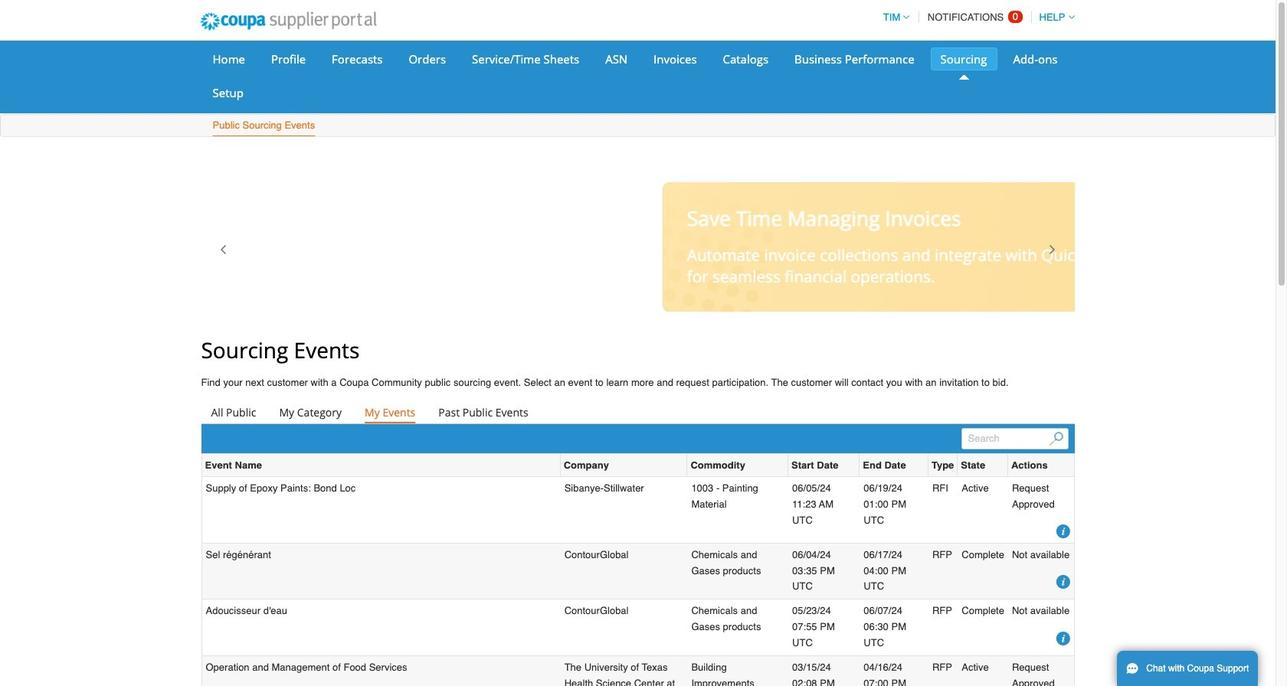 Task type: vqa. For each thing, say whether or not it's contained in the screenshot.
A Service/Time Sheet is rejected
no



Task type: describe. For each thing, give the bounding box(es) containing it.
commodity element
[[688, 455, 789, 478]]

previous image
[[217, 244, 230, 256]]

type element
[[929, 455, 958, 478]]

company element
[[561, 455, 688, 478]]

state element
[[958, 455, 1009, 478]]

event name element
[[202, 455, 561, 478]]

next image
[[1047, 244, 1059, 256]]



Task type: locate. For each thing, give the bounding box(es) containing it.
navigation
[[877, 2, 1075, 32]]

search image
[[1050, 432, 1064, 446]]

start date element
[[789, 455, 860, 478]]

actions element
[[1009, 455, 1074, 478]]

coupa supplier portal image
[[190, 2, 387, 41]]

tab list
[[201, 403, 1075, 424]]

Search text field
[[962, 429, 1069, 450]]

end date element
[[860, 455, 929, 478]]



